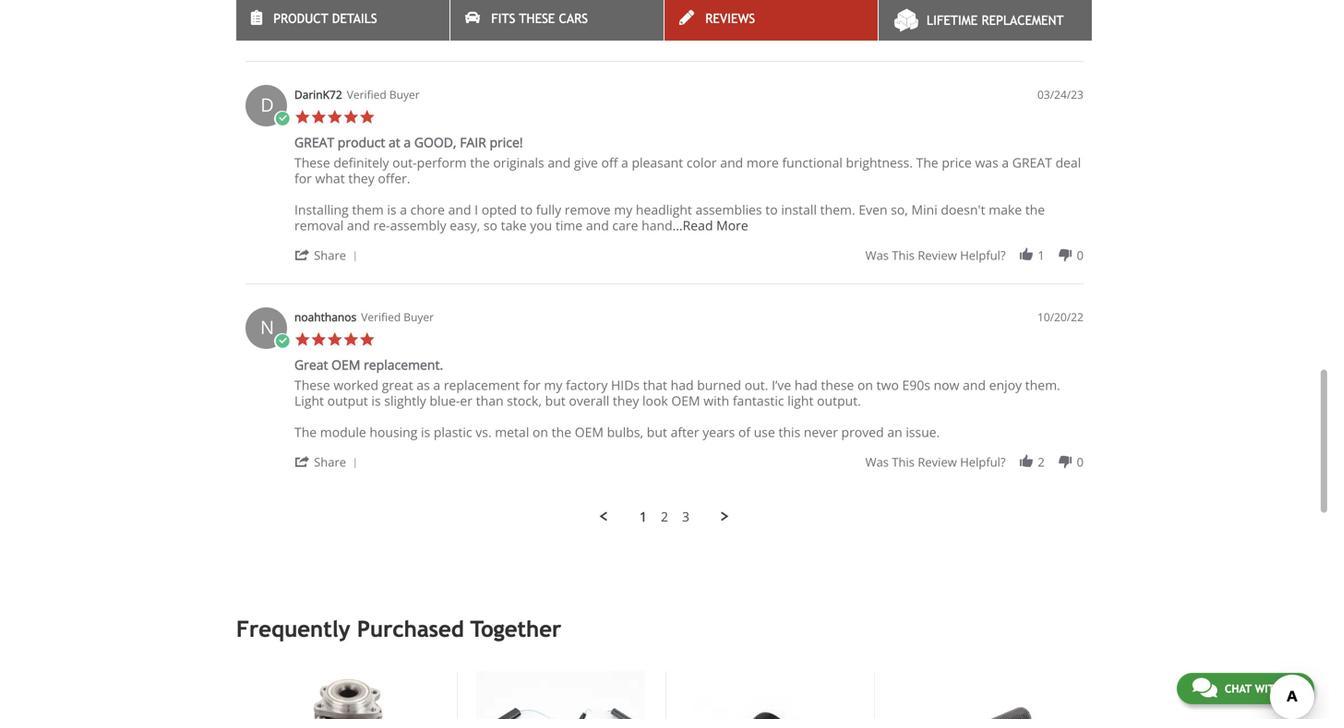 Task type: locate. For each thing, give the bounding box(es) containing it.
brightness.
[[846, 154, 913, 171]]

3 helpful? from the top
[[961, 454, 1006, 471]]

they inside these worked great as a replacement for my factory hids that had burned out. i've had these on two e90s now and enjoy them. light output is slightly blue-er than stock, but overall they look oem with fantastic light output.
[[613, 392, 639, 410]]

my inside installing them is a chore and i opted to fully remove my headlight assemblies to install them. even so, mini doesn't make the removal and re-assembly easy, so take you time and care hand
[[614, 201, 633, 219]]

oem inside heading
[[332, 356, 361, 374]]

0 horizontal spatial 2
[[661, 508, 669, 526]]

helpful? left 'vote up review by darink72 on 24 mar 2023' icon
[[961, 247, 1006, 264]]

1 vertical spatial they
[[613, 392, 639, 410]]

verified buyer heading up the replacement.
[[361, 310, 434, 325]]

verified up great oem replacement.
[[361, 310, 401, 325]]

was
[[866, 25, 889, 41], [866, 247, 889, 264], [866, 454, 889, 471]]

verified up product
[[347, 87, 387, 102]]

is
[[387, 201, 397, 219], [372, 392, 381, 410], [421, 424, 431, 441]]

issue.
[[906, 424, 940, 441]]

and right now
[[963, 376, 986, 394]]

0 horizontal spatial on
[[533, 424, 549, 441]]

1 vertical spatial 1
[[640, 508, 647, 526]]

at
[[389, 134, 401, 151]]

2 horizontal spatial is
[[421, 424, 431, 441]]

them.
[[821, 201, 856, 219], [1026, 376, 1061, 394]]

was left lifetime
[[866, 25, 889, 41]]

and left the care
[[586, 217, 609, 234]]

they inside these definitely out-perform the originals and give off a pleasant color and more functional brightness. the price was a great deal for what they offer.
[[348, 170, 375, 187]]

comments image
[[1193, 677, 1218, 699]]

1 vertical spatial for
[[524, 376, 541, 394]]

them. right the enjoy in the bottom right of the page
[[1026, 376, 1061, 394]]

they right what
[[348, 170, 375, 187]]

circle checkmark image
[[274, 111, 290, 127]]

was this review helpful? down issue.
[[866, 454, 1006, 471]]

2 horizontal spatial the
[[1026, 201, 1046, 219]]

great inside heading
[[295, 134, 334, 151]]

1 vertical spatial the
[[295, 424, 317, 441]]

2 vertical spatial the
[[552, 424, 572, 441]]

product
[[274, 11, 328, 26]]

but
[[545, 392, 566, 410], [647, 424, 668, 441]]

1 vertical spatial group
[[866, 247, 1084, 264]]

helpful?
[[961, 25, 1006, 41], [961, 247, 1006, 264], [961, 454, 1006, 471]]

0 vertical spatial they
[[348, 170, 375, 187]]

the up share icon
[[295, 424, 317, 441]]

these down 'great'
[[295, 376, 330, 394]]

1 share from the top
[[314, 247, 346, 264]]

is left the plastic
[[421, 424, 431, 441]]

tab panel
[[236, 0, 1093, 526]]

1 horizontal spatial oem
[[575, 424, 604, 441]]

0 right vote down review by noahthanos on 20 oct 2022 "image"
[[1077, 454, 1084, 471]]

reviews link
[[665, 0, 878, 41]]

0 vertical spatial with
[[704, 392, 730, 410]]

circle checkmark image
[[274, 334, 290, 350]]

great inside these definitely out-perform the originals and give off a pleasant color and more functional brightness. the price was a great deal for what they offer.
[[1013, 154, 1053, 171]]

had
[[671, 376, 694, 394], [795, 376, 818, 394]]

1 vertical spatial verified
[[361, 310, 401, 325]]

they
[[348, 170, 375, 187], [613, 392, 639, 410]]

them. left even
[[821, 201, 856, 219]]

0 horizontal spatial 1
[[640, 508, 647, 526]]

3 review from the top
[[918, 454, 957, 471]]

is inside these worked great as a replacement for my factory hids that had burned out. i've had these on two e90s now and enjoy them. light output is slightly blue-er than stock, but overall they look oem with fantastic light output.
[[372, 392, 381, 410]]

1 vertical spatial verified buyer heading
[[361, 310, 434, 325]]

...read more
[[673, 217, 749, 234]]

chore
[[411, 201, 445, 219]]

1 was this review helpful? from the top
[[866, 25, 1006, 41]]

they left look
[[613, 392, 639, 410]]

for right than
[[524, 376, 541, 394]]

1 vertical spatial but
[[647, 424, 668, 441]]

verified for n
[[361, 310, 401, 325]]

hand
[[642, 217, 673, 234]]

1 group from the top
[[866, 25, 1084, 41]]

0 right "vote down review by peterl814 on  6 apr 2023" image
[[1077, 25, 1084, 41]]

0 horizontal spatial my
[[544, 376, 563, 394]]

these inside these worked great as a replacement for my factory hids that had burned out. i've had these on two e90s now and enjoy them. light output is slightly blue-er than stock, but overall they look oem with fantastic light output.
[[295, 376, 330, 394]]

purchased
[[357, 617, 464, 642]]

helpful? for d
[[961, 247, 1006, 264]]

1 horizontal spatial to
[[766, 201, 778, 219]]

output
[[328, 392, 368, 410]]

1 vertical spatial share
[[314, 454, 346, 471]]

two
[[877, 376, 899, 394]]

share left seperator icon
[[314, 247, 346, 264]]

1 had from the left
[[671, 376, 694, 394]]

my right stock,
[[544, 376, 563, 394]]

2 vertical spatial these
[[295, 376, 330, 394]]

a right was
[[1002, 154, 1010, 171]]

2 star image from the left
[[343, 109, 359, 125]]

0 for 0
[[1077, 25, 1084, 41]]

0 horizontal spatial for
[[295, 170, 312, 187]]

1 vertical spatial was this review helpful?
[[866, 247, 1006, 264]]

this left lifetime
[[892, 25, 915, 41]]

you
[[530, 217, 552, 234]]

2 share from the top
[[314, 454, 346, 471]]

the
[[917, 154, 939, 171], [295, 424, 317, 441]]

1 horizontal spatial for
[[524, 376, 541, 394]]

1 vertical spatial great
[[1013, 154, 1053, 171]]

0 horizontal spatial the
[[295, 424, 317, 441]]

with up years
[[704, 392, 730, 410]]

buyer up 'great product at a good, fair price!'
[[390, 87, 420, 102]]

reviews
[[706, 11, 756, 26]]

1 vertical spatial these
[[295, 154, 330, 171]]

1 horizontal spatial they
[[613, 392, 639, 410]]

1 left 2 link
[[640, 508, 647, 526]]

great up what
[[295, 134, 334, 151]]

share button down module
[[295, 453, 364, 471]]

a inside installing them is a chore and i opted to fully remove my headlight assemblies to install them. even so, mini doesn't make the removal and re-assembly easy, so take you time and care hand
[[400, 201, 407, 219]]

0 horizontal spatial but
[[545, 392, 566, 410]]

review down issue.
[[918, 454, 957, 471]]

housing
[[370, 424, 418, 441]]

but right stock,
[[545, 392, 566, 410]]

0 vertical spatial was this review helpful?
[[866, 25, 1006, 41]]

1 horizontal spatial is
[[387, 201, 397, 219]]

1 share button from the top
[[295, 246, 364, 264]]

great left deal
[[1013, 154, 1053, 171]]

0 vertical spatial great
[[295, 134, 334, 151]]

0 horizontal spatial they
[[348, 170, 375, 187]]

1 vertical spatial helpful?
[[961, 247, 1006, 264]]

my
[[614, 201, 633, 219], [544, 376, 563, 394]]

factory
[[566, 376, 608, 394]]

a
[[404, 134, 411, 151], [622, 154, 629, 171], [1002, 154, 1010, 171], [400, 201, 407, 219], [433, 376, 441, 394]]

1 vertical spatial oem
[[672, 392, 701, 410]]

with
[[704, 392, 730, 410], [1256, 682, 1283, 695]]

0 vertical spatial on
[[858, 376, 874, 394]]

the right the make
[[1026, 201, 1046, 219]]

is left great on the bottom left of page
[[372, 392, 381, 410]]

2 vertical spatial helpful?
[[961, 454, 1006, 471]]

0 horizontal spatial had
[[671, 376, 694, 394]]

more
[[717, 217, 749, 234]]

1 to from the left
[[521, 201, 533, 219]]

definitely
[[334, 154, 389, 171]]

was this review helpful? for d
[[866, 247, 1006, 264]]

was this review helpful? for n
[[866, 454, 1006, 471]]

blue-
[[430, 392, 460, 410]]

1 vertical spatial my
[[544, 376, 563, 394]]

functional
[[783, 154, 843, 171]]

0 horizontal spatial the
[[470, 154, 490, 171]]

oem
[[332, 356, 361, 374], [672, 392, 701, 410], [575, 424, 604, 441]]

2 vertical spatial review
[[918, 454, 957, 471]]

group
[[866, 25, 1084, 41], [866, 247, 1084, 264], [866, 454, 1084, 471]]

1 link
[[640, 508, 647, 526]]

the inside these definitely out-perform the originals and give off a pleasant color and more functional brightness. the price was a great deal for what they offer.
[[470, 154, 490, 171]]

details
[[332, 11, 377, 26]]

was down even
[[866, 247, 889, 264]]

0 horizontal spatial great
[[295, 134, 334, 151]]

verified buyer heading
[[347, 87, 420, 103], [361, 310, 434, 325]]

review for n
[[918, 454, 957, 471]]

0 vertical spatial oem
[[332, 356, 361, 374]]

the down overall on the bottom of page
[[552, 424, 572, 441]]

a inside these worked great as a replacement for my factory hids that had burned out. i've had these on two e90s now and enjoy them. light output is slightly blue-er than stock, but overall they look oem with fantastic light output.
[[433, 376, 441, 394]]

these inside these definitely out-perform the originals and give off a pleasant color and more functional brightness. the price was a great deal for what they offer.
[[295, 154, 330, 171]]

my inside these worked great as a replacement for my factory hids that had burned out. i've had these on two e90s now and enjoy them. light output is slightly blue-er than stock, but overall they look oem with fantastic light output.
[[544, 376, 563, 394]]

these definitely out-perform the originals and give off a pleasant color and more functional brightness. the price was a great deal for what they offer.
[[295, 154, 1082, 187]]

0 vertical spatial share
[[314, 247, 346, 264]]

product details link
[[236, 0, 450, 41]]

had right the that
[[671, 376, 694, 394]]

er
[[460, 392, 473, 410]]

the down fair
[[470, 154, 490, 171]]

light
[[295, 392, 324, 410]]

was this review helpful? down 'mini'
[[866, 247, 1006, 264]]

a right as
[[433, 376, 441, 394]]

0 vertical spatial share button
[[295, 246, 364, 264]]

2 share button from the top
[[295, 453, 364, 471]]

to
[[521, 201, 533, 219], [766, 201, 778, 219]]

with left 'us'
[[1256, 682, 1283, 695]]

these right fits
[[519, 11, 555, 26]]

this for 2
[[892, 454, 915, 471]]

verified buyer heading up at
[[347, 87, 420, 103]]

verified
[[347, 87, 387, 102], [361, 310, 401, 325]]

1 horizontal spatial had
[[795, 376, 818, 394]]

the left "price"
[[917, 154, 939, 171]]

and
[[548, 154, 571, 171], [721, 154, 744, 171], [448, 201, 471, 219], [347, 217, 370, 234], [586, 217, 609, 234], [963, 376, 986, 394]]

i
[[475, 201, 478, 219]]

oem right look
[[672, 392, 701, 410]]

0 vertical spatial was
[[866, 25, 889, 41]]

share image
[[295, 454, 311, 470]]

and left give
[[548, 154, 571, 171]]

a left chore
[[400, 201, 407, 219]]

1 horizontal spatial the
[[917, 154, 939, 171]]

2 right vote up review by noahthanos on 20 oct 2022 image
[[1038, 454, 1045, 471]]

star image
[[295, 109, 311, 125], [311, 109, 327, 125], [295, 332, 311, 348], [311, 332, 327, 348], [327, 332, 343, 348], [343, 332, 359, 348], [359, 332, 375, 348]]

0 vertical spatial but
[[545, 392, 566, 410]]

0 vertical spatial the
[[470, 154, 490, 171]]

more
[[747, 154, 779, 171]]

0 vertical spatial the
[[917, 154, 939, 171]]

together
[[471, 617, 562, 642]]

1 vertical spatial was
[[866, 247, 889, 264]]

but left after
[[647, 424, 668, 441]]

so,
[[891, 201, 909, 219]]

1 horizontal spatial but
[[647, 424, 668, 441]]

star image
[[327, 109, 343, 125], [343, 109, 359, 125], [359, 109, 375, 125]]

what
[[315, 170, 345, 187]]

us
[[1286, 682, 1299, 695]]

price!
[[490, 134, 523, 151]]

oem down overall on the bottom of page
[[575, 424, 604, 441]]

i've
[[772, 376, 792, 394]]

for inside these definitely out-perform the originals and give off a pleasant color and more functional brightness. the price was a great deal for what they offer.
[[295, 170, 312, 187]]

2 group from the top
[[866, 247, 1084, 264]]

2 was from the top
[[866, 247, 889, 264]]

share left seperator image
[[314, 454, 346, 471]]

1 vertical spatial them.
[[1026, 376, 1061, 394]]

on left two
[[858, 376, 874, 394]]

replacement
[[444, 376, 520, 394]]

2 was this review helpful? from the top
[[866, 247, 1006, 264]]

this for 0
[[892, 25, 915, 41]]

2 to from the left
[[766, 201, 778, 219]]

...read more button
[[673, 217, 749, 234]]

oem inside these worked great as a replacement for my factory hids that had burned out. i've had these on two e90s now and enjoy them. light output is slightly blue-er than stock, but overall they look oem with fantastic light output.
[[672, 392, 701, 410]]

was this review helpful? left the vote up review by peterl814 on  6 apr 2023 icon
[[866, 25, 1006, 41]]

2 horizontal spatial oem
[[672, 392, 701, 410]]

is inside installing them is a chore and i opted to fully remove my headlight assemblies to install them. even so, mini doesn't make the removal and re-assembly easy, so take you time and care hand
[[387, 201, 397, 219]]

menu
[[236, 508, 1093, 526]]

was
[[976, 154, 999, 171]]

on right metal at the left bottom of the page
[[533, 424, 549, 441]]

oem up worked
[[332, 356, 361, 374]]

0 vertical spatial helpful?
[[961, 25, 1006, 41]]

share button down removal
[[295, 246, 364, 264]]

had right i've
[[795, 376, 818, 394]]

1 horizontal spatial 1
[[1038, 247, 1045, 264]]

2 vertical spatial was
[[866, 454, 889, 471]]

a right at
[[404, 134, 411, 151]]

0 vertical spatial verified buyer heading
[[347, 87, 420, 103]]

0 vertical spatial my
[[614, 201, 633, 219]]

is right them
[[387, 201, 397, 219]]

1 right 'vote up review by darink72 on 24 mar 2023' icon
[[1038, 247, 1045, 264]]

h8 led angel eye bulb set image
[[477, 671, 646, 719]]

overall
[[569, 392, 610, 410]]

1 vertical spatial review
[[918, 247, 957, 264]]

these up installing
[[295, 154, 330, 171]]

0 horizontal spatial to
[[521, 201, 533, 219]]

1 vertical spatial is
[[372, 392, 381, 410]]

3 group from the top
[[866, 454, 1084, 471]]

my right remove
[[614, 201, 633, 219]]

0 horizontal spatial with
[[704, 392, 730, 410]]

2 vertical spatial was this review helpful?
[[866, 454, 1006, 471]]

to left install
[[766, 201, 778, 219]]

0
[[1038, 25, 1045, 41], [1077, 25, 1084, 41], [1077, 247, 1084, 264], [1077, 454, 1084, 471]]

after
[[671, 424, 700, 441]]

and left i
[[448, 201, 471, 219]]

review date 03/24/23 element
[[1038, 87, 1084, 103]]

1 vertical spatial share button
[[295, 453, 364, 471]]

verified for d
[[347, 87, 387, 102]]

1 horizontal spatial my
[[614, 201, 633, 219]]

an
[[888, 424, 903, 441]]

for inside these worked great as a replacement for my factory hids that had burned out. i've had these on two e90s now and enjoy them. light output is slightly blue-er than stock, but overall they look oem with fantastic light output.
[[524, 376, 541, 394]]

0 vertical spatial 1
[[1038, 247, 1045, 264]]

1 horizontal spatial on
[[858, 376, 874, 394]]

frequently
[[236, 617, 351, 642]]

1 vertical spatial the
[[1026, 201, 1046, 219]]

hids
[[611, 376, 640, 394]]

helpful? left vote up review by noahthanos on 20 oct 2022 image
[[961, 454, 1006, 471]]

0 right "vote down review by darink72 on 24 mar 2023" image
[[1077, 247, 1084, 264]]

review left replacement at the top right of page
[[918, 25, 957, 41]]

3 was this review helpful? from the top
[[866, 454, 1006, 471]]

1 horizontal spatial great
[[1013, 154, 1053, 171]]

1 horizontal spatial with
[[1256, 682, 1283, 695]]

0 vertical spatial review
[[918, 25, 957, 41]]

2 vertical spatial group
[[866, 454, 1084, 471]]

0 horizontal spatial is
[[372, 392, 381, 410]]

1 vertical spatial on
[[533, 424, 549, 441]]

0 vertical spatial for
[[295, 170, 312, 187]]

0 vertical spatial is
[[387, 201, 397, 219]]

0 vertical spatial them.
[[821, 201, 856, 219]]

fair
[[460, 134, 487, 151]]

for left what
[[295, 170, 312, 187]]

0 for 1
[[1077, 247, 1084, 264]]

0 vertical spatial verified
[[347, 87, 387, 102]]

2 vertical spatial is
[[421, 424, 431, 441]]

seperator image
[[350, 458, 361, 469]]

this
[[892, 25, 915, 41], [892, 247, 915, 264], [779, 424, 801, 441], [892, 454, 915, 471]]

buyer up the replacement.
[[404, 310, 434, 325]]

0 horizontal spatial oem
[[332, 356, 361, 374]]

1 vertical spatial buyer
[[404, 310, 434, 325]]

helpful? left the vote up review by peterl814 on  6 apr 2023 icon
[[961, 25, 1006, 41]]

1
[[1038, 247, 1045, 264], [640, 508, 647, 526]]

0 vertical spatial 2
[[1038, 454, 1045, 471]]

2 helpful? from the top
[[961, 247, 1006, 264]]

1 horizontal spatial them.
[[1026, 376, 1061, 394]]

chat with us link
[[1177, 673, 1315, 705]]

this down so,
[[892, 247, 915, 264]]

share
[[314, 247, 346, 264], [314, 454, 346, 471]]

remove
[[565, 201, 611, 219]]

great product at a good, fair price!
[[295, 134, 523, 151]]

review down 'mini'
[[918, 247, 957, 264]]

the inside these definitely out-perform the originals and give off a pleasant color and more functional brightness. the price was a great deal for what they offer.
[[917, 154, 939, 171]]

2 review from the top
[[918, 247, 957, 264]]

share button
[[295, 246, 364, 264], [295, 453, 364, 471]]

2 had from the left
[[795, 376, 818, 394]]

2 left 3 link
[[661, 508, 669, 526]]

1 vertical spatial with
[[1256, 682, 1283, 695]]

this down an
[[892, 454, 915, 471]]

was down proved
[[866, 454, 889, 471]]

on
[[858, 376, 874, 394], [533, 424, 549, 441]]

trim screw - priced each image
[[685, 671, 854, 719]]

out.
[[745, 376, 769, 394]]

0 vertical spatial buyer
[[390, 87, 420, 102]]

years
[[703, 424, 735, 441]]

enjoy
[[990, 376, 1022, 394]]

3 was from the top
[[866, 454, 889, 471]]

0 horizontal spatial them.
[[821, 201, 856, 219]]

to left fully
[[521, 201, 533, 219]]

0 vertical spatial group
[[866, 25, 1084, 41]]



Task type: describe. For each thing, give the bounding box(es) containing it.
great product at a good, fair price! heading
[[295, 134, 523, 155]]

price
[[942, 154, 972, 171]]

them
[[352, 201, 384, 219]]

use
[[754, 424, 776, 441]]

good,
[[414, 134, 457, 151]]

vote down review by darink72 on 24 mar 2023 image
[[1058, 247, 1074, 263]]

bulbs,
[[607, 424, 644, 441]]

worked
[[334, 376, 379, 394]]

and right color
[[721, 154, 744, 171]]

as
[[417, 376, 430, 394]]

fits
[[491, 11, 516, 26]]

a inside heading
[[404, 134, 411, 151]]

even
[[859, 201, 888, 219]]

share for n
[[314, 454, 346, 471]]

vs.
[[476, 424, 492, 441]]

mini
[[912, 201, 938, 219]]

make
[[989, 201, 1022, 219]]

lifetime replacement
[[927, 13, 1064, 28]]

opted
[[482, 201, 517, 219]]

tab panel containing d
[[236, 0, 1093, 526]]

share image
[[295, 247, 311, 263]]

was for n
[[866, 454, 889, 471]]

vote down review by noahthanos on 20 oct 2022 image
[[1058, 454, 1074, 470]]

light
[[788, 392, 814, 410]]

0 right the vote up review by peterl814 on  6 apr 2023 icon
[[1038, 25, 1045, 41]]

great
[[382, 376, 413, 394]]

on inside these worked great as a replacement for my factory hids that had burned out. i've had these on two e90s now and enjoy them. light output is slightly blue-er than stock, but overall they look oem with fantastic light output.
[[858, 376, 874, 394]]

a right off on the left top of the page
[[622, 154, 629, 171]]

helpful? for n
[[961, 454, 1006, 471]]

the inside installing them is a chore and i opted to fully remove my headlight assemblies to install them. even so, mini doesn't make the removal and re-assembly easy, so take you time and care hand
[[1026, 201, 1046, 219]]

buyer for n
[[404, 310, 434, 325]]

2 vertical spatial oem
[[575, 424, 604, 441]]

care
[[613, 217, 639, 234]]

vote up review by darink72 on 24 mar 2023 image
[[1019, 247, 1035, 263]]

the module housing is plastic vs. metal on the oem bulbs, but after years of use this never proved an issue.
[[295, 424, 940, 441]]

never
[[804, 424, 838, 441]]

lifetime
[[927, 13, 978, 28]]

them. inside installing them is a chore and i opted to fully remove my headlight assemblies to install them. even so, mini doesn't make the removal and re-assembly easy, so take you time and care hand
[[821, 201, 856, 219]]

verified buyer heading for n
[[361, 310, 434, 325]]

fits these cars
[[491, 11, 588, 26]]

share button for d
[[295, 246, 364, 264]]

e90s
[[903, 376, 931, 394]]

d
[[261, 92, 274, 117]]

give
[[574, 154, 598, 171]]

0 for 2
[[1077, 454, 1084, 471]]

vote up review by peterl814 on  6 apr 2023 image
[[1019, 25, 1035, 41]]

proved
[[842, 424, 884, 441]]

...read
[[673, 217, 713, 234]]

headlight
[[636, 201, 693, 219]]

out-
[[393, 154, 417, 171]]

installing them is a chore and i opted to fully remove my headlight assemblies to install them. even so, mini doesn't make the removal and re-assembly easy, so take you time and care hand
[[295, 201, 1046, 234]]

verified buyer heading for d
[[347, 87, 420, 103]]

stock,
[[507, 392, 542, 410]]

and left the 're-'
[[347, 217, 370, 234]]

1 was from the top
[[866, 25, 889, 41]]

them. inside these worked great as a replacement for my factory hids that had burned out. i've had these on two e90s now and enjoy them. light output is slightly blue-er than stock, but overall they look oem with fantastic light output.
[[1026, 376, 1061, 394]]

buyer for d
[[390, 87, 420, 102]]

than
[[476, 392, 504, 410]]

metal
[[495, 424, 529, 441]]

burned
[[697, 376, 742, 394]]

3 star image from the left
[[359, 109, 375, 125]]

replacement
[[982, 13, 1064, 28]]

these for n
[[295, 376, 330, 394]]

10/20/22
[[1038, 310, 1084, 325]]

look
[[643, 392, 668, 410]]

off
[[602, 154, 618, 171]]

product details
[[274, 11, 377, 26]]

originals
[[493, 154, 545, 171]]

now
[[934, 376, 960, 394]]

was for d
[[866, 247, 889, 264]]

1 review from the top
[[918, 25, 957, 41]]

deal
[[1056, 154, 1082, 171]]

1 star image from the left
[[327, 109, 343, 125]]

time
[[556, 217, 583, 234]]

replacement.
[[364, 356, 443, 374]]

installing
[[295, 201, 349, 219]]

lifetime replacement link
[[879, 0, 1092, 41]]

vote down review by peterl814 on  6 apr 2023 image
[[1058, 25, 1074, 41]]

group for d
[[866, 247, 1084, 264]]

with inside these worked great as a replacement for my factory hids that had burned out. i've had these on two e90s now and enjoy them. light output is slightly blue-er than stock, but overall they look oem with fantastic light output.
[[704, 392, 730, 410]]

1 horizontal spatial the
[[552, 424, 572, 441]]

group for n
[[866, 454, 1084, 471]]

3 link
[[682, 508, 690, 526]]

fantastic
[[733, 392, 785, 410]]

review for d
[[918, 247, 957, 264]]

great oem replacement. heading
[[295, 356, 443, 377]]

darink72 verified buyer
[[295, 87, 420, 102]]

cars
[[559, 11, 588, 26]]

share button for n
[[295, 453, 364, 471]]

that
[[643, 376, 668, 394]]

removal
[[295, 217, 344, 234]]

output.
[[817, 392, 862, 410]]

fully
[[536, 201, 562, 219]]

conical seat wheel bolt - 14x1.5x50mm - priced each image
[[894, 671, 1063, 719]]

great oem replacement.
[[295, 356, 443, 374]]

0 vertical spatial these
[[519, 11, 555, 26]]

slightly
[[384, 392, 426, 410]]

menu containing 1
[[236, 508, 1093, 526]]

color
[[687, 154, 717, 171]]

noahthanos verified buyer
[[295, 310, 434, 325]]

this right use
[[779, 424, 801, 441]]

perform
[[417, 154, 467, 171]]

re-
[[374, 217, 390, 234]]

easy,
[[450, 217, 480, 234]]

1 vertical spatial 2
[[661, 508, 669, 526]]

darink72
[[295, 87, 342, 102]]

2 link
[[661, 508, 669, 526]]

but inside these worked great as a replacement for my factory hids that had burned out. i've had these on two e90s now and enjoy them. light output is slightly blue-er than stock, but overall they look oem with fantastic light output.
[[545, 392, 566, 410]]

plastic
[[434, 424, 472, 441]]

pleasant
[[632, 154, 684, 171]]

share for d
[[314, 247, 346, 264]]

these worked great as a replacement for my factory hids that had burned out. i've had these on two e90s now and enjoy them. light output is slightly blue-er than stock, but overall they look oem with fantastic light output.
[[295, 376, 1061, 410]]

offer.
[[378, 170, 411, 187]]

and inside these worked great as a replacement for my factory hids that had burned out. i've had these on two e90s now and enjoy them. light output is slightly blue-er than stock, but overall they look oem with fantastic light output.
[[963, 376, 986, 394]]

seperator image
[[350, 251, 361, 262]]

this for 1
[[892, 247, 915, 264]]

these for d
[[295, 154, 330, 171]]

front wheel bearing and hub assembly - priced each image
[[267, 671, 437, 719]]

of
[[739, 424, 751, 441]]

chat with us
[[1225, 682, 1299, 695]]

vote up review by noahthanos on 20 oct 2022 image
[[1019, 454, 1035, 470]]

review date 10/20/22 element
[[1038, 310, 1084, 325]]

1 helpful? from the top
[[961, 25, 1006, 41]]

1 horizontal spatial 2
[[1038, 454, 1045, 471]]



Task type: vqa. For each thing, say whether or not it's contained in the screenshot.
phone icon
no



